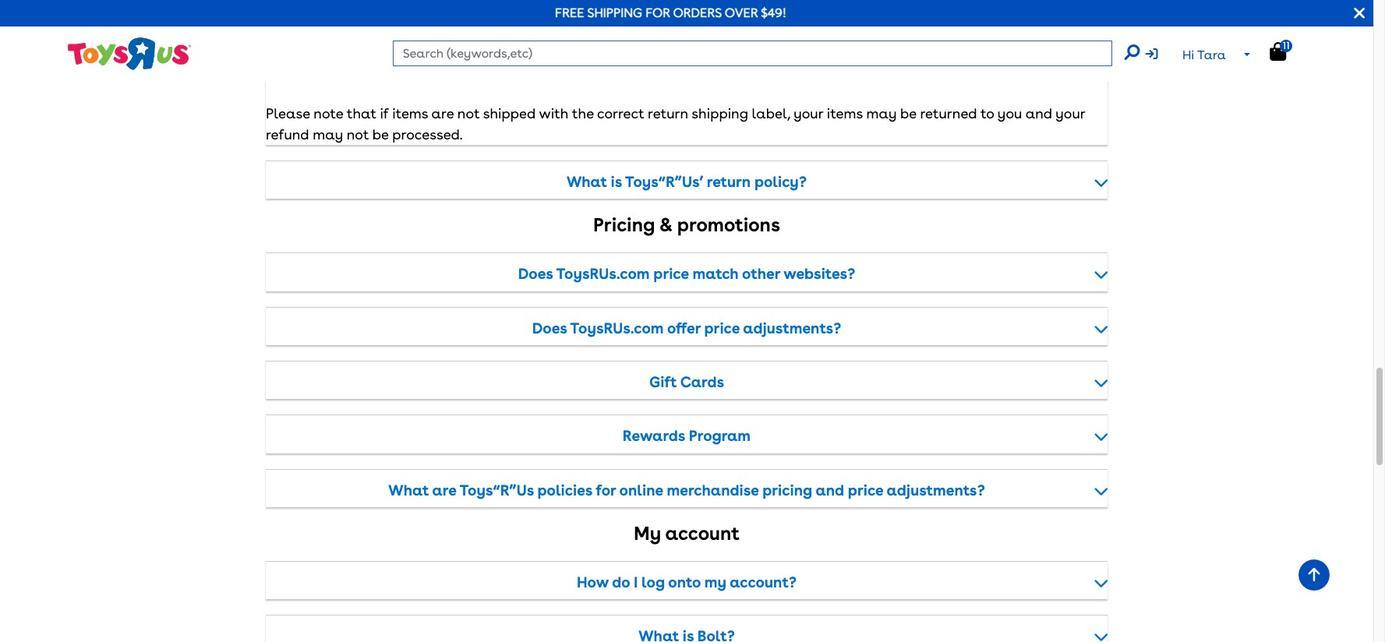 Task type: vqa. For each thing, say whether or not it's contained in the screenshot.
site
no



Task type: describe. For each thing, give the bounding box(es) containing it.
pricing
[[593, 214, 655, 237]]

my
[[634, 523, 661, 545]]

shipped
[[483, 105, 536, 122]]

hi tara button
[[1146, 41, 1260, 70]]

return right different
[[1018, 42, 1059, 59]]

0 vertical spatial may
[[867, 105, 897, 122]]

does toysrus.com price match other websites? link
[[266, 262, 1108, 287]]

since
[[792, 42, 827, 59]]

return inside "please note that if items are not shipped with the correct return shipping label, your items may be returned to you and your refund may not be processed."
[[648, 105, 689, 122]]

return up occur
[[424, 42, 464, 59]]

cards
[[680, 373, 724, 391]]

label.
[[751, 42, 789, 59]]

and inside "please note that if items are not shipped with the correct return shipping label, your items may be returned to you and your refund may not be processed."
[[1026, 105, 1053, 122]]

what for what are toys"r"us policies for online merchandise pricing and price adjustments?
[[389, 482, 429, 500]]

0 vertical spatial these
[[830, 42, 866, 59]]

hi
[[1183, 48, 1195, 62]]

the
[[572, 105, 594, 122]]

promotions
[[677, 214, 781, 237]]

11
[[1283, 40, 1290, 51]]

is inside if you received multiple return labels, you will receive a refund per return label. since these returns go to different return locations these refunds will occur as each return shipment is processed.
[[657, 63, 667, 80]]

different
[[958, 42, 1015, 59]]

shipment
[[591, 63, 653, 80]]

receive
[[572, 42, 618, 59]]

if you received multiple return labels, you will receive a refund per return label. since these returns go to different return locations these refunds will occur as each return shipment is processed.
[[266, 42, 1059, 80]]

offer
[[667, 319, 701, 337]]

1 horizontal spatial you
[[516, 42, 541, 59]]

are inside what are toys"r"us policies for online merchandise pricing and price adjustments? link
[[432, 482, 456, 500]]

0 horizontal spatial you
[[278, 42, 302, 59]]

rewards
[[623, 427, 685, 445]]

2 items from the left
[[827, 105, 863, 122]]

my
[[705, 574, 727, 592]]

other
[[742, 265, 780, 283]]

free shipping for orders over $49!
[[555, 5, 787, 20]]

online
[[620, 482, 663, 500]]

what is toys"r"us' return policy? link
[[266, 170, 1108, 195]]

received
[[306, 42, 361, 59]]

1 your from the left
[[794, 105, 823, 122]]

return down receive
[[548, 63, 588, 80]]

Enter Keyword or Item No. search field
[[393, 41, 1112, 66]]

for
[[646, 5, 670, 20]]

websites?
[[784, 265, 856, 283]]

to inside if you received multiple return labels, you will receive a refund per return label. since these returns go to different return locations these refunds will occur as each return shipment is processed.
[[940, 42, 954, 59]]

pricing
[[763, 482, 812, 500]]

what for what is toys"r"us' return policy?
[[567, 173, 607, 191]]

occur
[[452, 63, 488, 80]]

1 items from the left
[[392, 105, 428, 122]]

what are toys"r"us policies for online merchandise pricing and price adjustments?
[[389, 482, 985, 500]]

go
[[920, 42, 937, 59]]

over
[[725, 5, 758, 20]]

does toysrus.com offer price adjustments?
[[532, 319, 842, 337]]

label,
[[752, 105, 791, 122]]

1 horizontal spatial not
[[458, 105, 480, 122]]

shipping
[[692, 105, 748, 122]]

1 vertical spatial price
[[704, 319, 740, 337]]

processed. inside if you received multiple return labels, you will receive a refund per return label. since these returns go to different return locations these refunds will occur as each return shipment is processed.
[[670, 63, 741, 80]]

0 vertical spatial will
[[544, 42, 568, 59]]

account
[[665, 523, 740, 545]]

how do i log onto my account?
[[577, 574, 797, 592]]

2 horizontal spatial price
[[848, 482, 884, 500]]

toys r us image
[[67, 36, 191, 71]]

gift cards link
[[266, 370, 1108, 395]]

gift
[[649, 373, 677, 391]]

does for does toysrus.com offer price adjustments?
[[532, 319, 567, 337]]

what is toys"r"us' return policy?
[[567, 173, 807, 191]]

please note that if items are not shipped with the correct return shipping label, your items may be returned to you and your refund may not be processed.
[[266, 105, 1085, 143]]

policies
[[538, 482, 592, 500]]

return up promotions
[[707, 173, 751, 191]]

correct
[[597, 105, 644, 122]]



Task type: locate. For each thing, give the bounding box(es) containing it.
refund inside "please note that if items are not shipped with the correct return shipping label, your items may be returned to you and your refund may not be processed."
[[266, 126, 309, 143]]

items
[[392, 105, 428, 122], [827, 105, 863, 122]]

0 vertical spatial are
[[432, 105, 454, 122]]

you
[[278, 42, 302, 59], [516, 42, 541, 59], [998, 105, 1022, 122]]

will left occur
[[425, 63, 449, 80]]

free shipping for orders over $49! link
[[555, 5, 787, 20]]

items right the if
[[392, 105, 428, 122]]

1 horizontal spatial may
[[867, 105, 897, 122]]

0 horizontal spatial may
[[313, 126, 343, 143]]

labels,
[[468, 42, 513, 59]]

None search field
[[393, 41, 1139, 66]]

0 horizontal spatial not
[[347, 126, 369, 143]]

what are toys"r"us policies for online merchandise pricing and price adjustments? link
[[266, 478, 1108, 503]]

are down occur
[[432, 105, 454, 122]]

0 horizontal spatial is
[[611, 173, 622, 191]]

0 horizontal spatial to
[[940, 42, 954, 59]]

1 horizontal spatial your
[[1056, 105, 1085, 122]]

1 horizontal spatial price
[[704, 319, 740, 337]]

each
[[511, 63, 544, 80]]

0 vertical spatial is
[[657, 63, 667, 80]]

locations
[[266, 63, 328, 80]]

items right label,
[[827, 105, 863, 122]]

0 vertical spatial be
[[901, 105, 917, 122]]

0 horizontal spatial price
[[654, 265, 689, 283]]

refunds
[[372, 63, 421, 80]]

as
[[491, 63, 508, 80]]

1 horizontal spatial these
[[830, 42, 866, 59]]

1 horizontal spatial to
[[981, 105, 995, 122]]

1 vertical spatial is
[[611, 173, 622, 191]]

onto
[[668, 574, 701, 592]]

multiple
[[365, 42, 420, 59]]

how
[[577, 574, 609, 592]]

0 horizontal spatial be
[[373, 126, 389, 143]]

1 vertical spatial will
[[425, 63, 449, 80]]

what
[[567, 173, 607, 191], [389, 482, 429, 500]]

0 horizontal spatial what
[[389, 482, 429, 500]]

1 vertical spatial and
[[816, 482, 845, 500]]

0 vertical spatial toysrus.com
[[556, 265, 650, 283]]

toysrus.com left offer
[[570, 319, 664, 337]]

may down "returns"
[[867, 105, 897, 122]]

0 horizontal spatial adjustments?
[[743, 319, 842, 337]]

be left returned
[[901, 105, 917, 122]]

toysrus.com for price
[[556, 265, 650, 283]]

to
[[940, 42, 954, 59], [981, 105, 995, 122]]

1 vertical spatial to
[[981, 105, 995, 122]]

may down note
[[313, 126, 343, 143]]

1 vertical spatial may
[[313, 126, 343, 143]]

0 vertical spatial and
[[1026, 105, 1053, 122]]

2 your from the left
[[1056, 105, 1085, 122]]

do
[[612, 574, 630, 592]]

these
[[830, 42, 866, 59], [332, 63, 368, 80]]

these right since
[[830, 42, 866, 59]]

1 horizontal spatial what
[[567, 173, 607, 191]]

1 vertical spatial processed.
[[392, 126, 463, 143]]

0 horizontal spatial your
[[794, 105, 823, 122]]

0 vertical spatial does
[[518, 265, 553, 283]]

are
[[432, 105, 454, 122], [432, 482, 456, 500]]

you up each
[[516, 42, 541, 59]]

close button image
[[1354, 5, 1365, 22]]

1 horizontal spatial refund
[[635, 42, 678, 59]]

adjustments? inside does toysrus.com offer price adjustments? link
[[743, 319, 842, 337]]

1 vertical spatial these
[[332, 63, 368, 80]]

1 horizontal spatial adjustments?
[[887, 482, 985, 500]]

program
[[689, 427, 751, 445]]

0 horizontal spatial will
[[425, 63, 449, 80]]

1 vertical spatial not
[[347, 126, 369, 143]]

be
[[901, 105, 917, 122], [373, 126, 389, 143]]

2 horizontal spatial you
[[998, 105, 1022, 122]]

return right the per
[[707, 42, 747, 59]]

processed. inside "please note that if items are not shipped with the correct return shipping label, your items may be returned to you and your refund may not be processed."
[[392, 126, 463, 143]]

i
[[634, 574, 638, 592]]

these down received
[[332, 63, 368, 80]]

returns
[[870, 42, 917, 59]]

toys"r"us
[[460, 482, 534, 500]]

processed. down refunds
[[392, 126, 463, 143]]

refund down "please"
[[266, 126, 309, 143]]

your
[[794, 105, 823, 122], [1056, 105, 1085, 122]]

0 vertical spatial to
[[940, 42, 954, 59]]

does
[[518, 265, 553, 283], [532, 319, 567, 337]]

price
[[654, 265, 689, 283], [704, 319, 740, 337], [848, 482, 884, 500]]

log
[[642, 574, 665, 592]]

if
[[380, 105, 389, 122]]

not left shipped
[[458, 105, 480, 122]]

merchandise
[[667, 482, 759, 500]]

1 horizontal spatial and
[[1026, 105, 1053, 122]]

1 vertical spatial does
[[532, 319, 567, 337]]

per
[[681, 42, 703, 59]]

1 vertical spatial be
[[373, 126, 389, 143]]

refund
[[635, 42, 678, 59], [266, 126, 309, 143]]

tara
[[1197, 48, 1226, 62]]

are left toys"r"us on the bottom left
[[432, 482, 456, 500]]

0 vertical spatial adjustments?
[[743, 319, 842, 337]]

pricing & promotions
[[593, 214, 781, 237]]

1 horizontal spatial is
[[657, 63, 667, 80]]

shopping bag image
[[1270, 42, 1287, 61]]

0 vertical spatial not
[[458, 105, 480, 122]]

does toysrus.com price match other websites?
[[518, 265, 856, 283]]

gift cards
[[649, 373, 724, 391]]

0 horizontal spatial these
[[332, 63, 368, 80]]

policy?
[[755, 173, 807, 191]]

note
[[314, 105, 343, 122]]

0 vertical spatial price
[[654, 265, 689, 283]]

and
[[1026, 105, 1053, 122], [816, 482, 845, 500]]

1 horizontal spatial be
[[901, 105, 917, 122]]

toys"r"us'
[[625, 173, 703, 191]]

is right shipment
[[657, 63, 667, 80]]

for
[[596, 482, 616, 500]]

does for does toysrus.com price match other websites?
[[518, 265, 553, 283]]

that
[[347, 105, 376, 122]]

refund inside if you received multiple return labels, you will receive a refund per return label. since these returns go to different return locations these refunds will occur as each return shipment is processed.
[[635, 42, 678, 59]]

to inside "please note that if items are not shipped with the correct return shipping label, your items may be returned to you and your refund may not be processed."
[[981, 105, 995, 122]]

0 vertical spatial what
[[567, 173, 607, 191]]

$49!
[[761, 5, 787, 20]]

sign in image
[[1146, 48, 1158, 60]]

adjustments? inside what are toys"r"us policies for online merchandise pricing and price adjustments? link
[[887, 482, 985, 500]]

processed. down the per
[[670, 63, 741, 80]]

toysrus.com for offer
[[570, 319, 664, 337]]

1 horizontal spatial items
[[827, 105, 863, 122]]

with
[[539, 105, 569, 122]]

will left receive
[[544, 42, 568, 59]]

0 horizontal spatial refund
[[266, 126, 309, 143]]

rewards program
[[623, 427, 751, 445]]

match
[[693, 265, 739, 283]]

toysrus.com down pricing
[[556, 265, 650, 283]]

hi tara
[[1183, 48, 1226, 62]]

to right go
[[940, 42, 954, 59]]

1 horizontal spatial processed.
[[670, 63, 741, 80]]

1 vertical spatial adjustments?
[[887, 482, 985, 500]]

orders
[[673, 5, 722, 20]]

1 vertical spatial refund
[[266, 126, 309, 143]]

how do i log onto my account? link
[[266, 571, 1108, 596]]

does toysrus.com offer price adjustments? link
[[266, 316, 1108, 341]]

0 horizontal spatial processed.
[[392, 126, 463, 143]]

to right returned
[[981, 105, 995, 122]]

1 vertical spatial are
[[432, 482, 456, 500]]

11 link
[[1270, 40, 1302, 62]]

please
[[266, 105, 310, 122]]

my account
[[634, 523, 740, 545]]

you right the if
[[278, 42, 302, 59]]

rewards program link
[[266, 424, 1108, 449]]

adjustments?
[[743, 319, 842, 337], [887, 482, 985, 500]]

&
[[659, 214, 673, 237]]

refund right a
[[635, 42, 678, 59]]

0 horizontal spatial and
[[816, 482, 845, 500]]

a
[[621, 42, 631, 59]]

toysrus.com
[[556, 265, 650, 283], [570, 319, 664, 337]]

return right correct
[[648, 105, 689, 122]]

you inside "please note that if items are not shipped with the correct return shipping label, your items may be returned to you and your refund may not be processed."
[[998, 105, 1022, 122]]

0 vertical spatial refund
[[635, 42, 678, 59]]

2 vertical spatial price
[[848, 482, 884, 500]]

are inside "please note that if items are not shipped with the correct return shipping label, your items may be returned to you and your refund may not be processed."
[[432, 105, 454, 122]]

0 vertical spatial processed.
[[670, 63, 741, 80]]

not down that
[[347, 126, 369, 143]]

free
[[555, 5, 584, 20]]

may
[[867, 105, 897, 122], [313, 126, 343, 143]]

is up pricing
[[611, 173, 622, 191]]

account?
[[730, 574, 797, 592]]

processed.
[[670, 63, 741, 80], [392, 126, 463, 143]]

not
[[458, 105, 480, 122], [347, 126, 369, 143]]

0 horizontal spatial items
[[392, 105, 428, 122]]

you right returned
[[998, 105, 1022, 122]]

return
[[424, 42, 464, 59], [707, 42, 747, 59], [1018, 42, 1059, 59], [548, 63, 588, 80], [648, 105, 689, 122], [707, 173, 751, 191]]

1 horizontal spatial will
[[544, 42, 568, 59]]

shipping
[[587, 5, 643, 20]]

be down the if
[[373, 126, 389, 143]]

1 vertical spatial toysrus.com
[[570, 319, 664, 337]]

1 vertical spatial what
[[389, 482, 429, 500]]

returned
[[920, 105, 977, 122]]

if
[[266, 42, 275, 59]]



